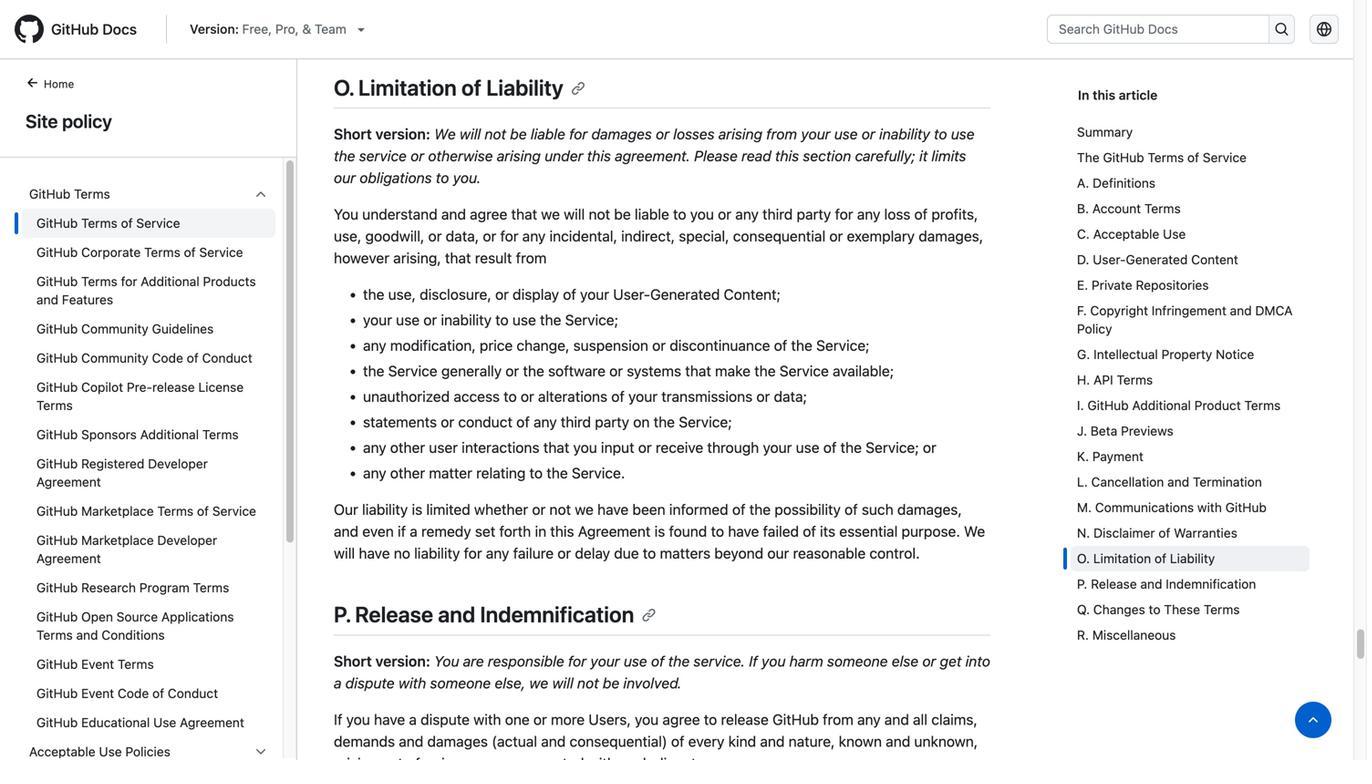Task type: vqa. For each thing, say whether or not it's contained in the screenshot.
View for Codespaces Prebuilds New Region: Australia
no



Task type: locate. For each thing, give the bounding box(es) containing it.
marketplace for developer
[[81, 533, 154, 548]]

0 horizontal spatial is
[[412, 502, 423, 519]]

2 vertical spatial additional
[[140, 427, 199, 442]]

github corporate terms of service link
[[22, 238, 276, 267]]

github terms element containing github terms
[[15, 180, 283, 738]]

warranties
[[1174, 526, 1238, 541]]

github for github educational use agreement
[[36, 716, 78, 731]]

to left these
[[1149, 603, 1161, 618]]

and up q. changes to these terms
[[1141, 577, 1163, 592]]

dmca
[[1256, 303, 1293, 318]]

beta
[[1091, 424, 1118, 439]]

0 vertical spatial such
[[862, 502, 894, 519]]

1 vertical spatial inability
[[441, 312, 492, 329]]

version: up service
[[376, 126, 430, 143]]

community inside github community guidelines link
[[81, 322, 149, 337]]

0 vertical spatial marketplace
[[81, 504, 154, 519]]

1 vertical spatial developer
[[157, 533, 217, 548]]

2 vertical spatial be
[[603, 675, 620, 692]]

1 vertical spatial version:
[[376, 653, 430, 670]]

through
[[707, 439, 759, 457]]

o. limitation of liability link
[[334, 75, 586, 100], [1077, 546, 1310, 572]]

for down set
[[464, 545, 482, 563]]

liability up under at the top left
[[486, 75, 564, 100]]

to left you. at the top left of page
[[436, 169, 449, 187]]

1 vertical spatial liability
[[414, 545, 460, 563]]

sponsors
[[81, 427, 137, 442]]

acceptable down educational on the bottom left of page
[[29, 745, 96, 760]]

policies
[[125, 745, 170, 760]]

limitation up service
[[358, 75, 457, 100]]

the right "on"
[[654, 414, 675, 431]]

use, inside you understand and agree that we will not be liable to you or any third party for any loss of profits, use, goodwill, or data, or for any incidental, indirect, special, consequential or exemplary damages, however arising, that result from
[[334, 228, 362, 245]]

unauthorized
[[363, 388, 450, 406]]

0 horizontal spatial acceptable
[[29, 745, 96, 760]]

not up otherwise
[[485, 126, 506, 143]]

party inside 'the use, disclosure, or display of your user-generated content; your use or inability to use the service; any modification, price change, suspension or discontinuance of the service; the service generally or the software or systems that make the service available; unauthorized access to or alterations of your transmissions or data; statements or conduct of any third party on the service; any other user interactions that you input or receive through your use of the service; or any other matter relating to the service.'
[[595, 414, 630, 431]]

liability down n. disclaimer of warranties link
[[1170, 552, 1216, 567]]

community for code
[[81, 351, 149, 366]]

site policy element
[[0, 74, 297, 761]]

you up special,
[[690, 206, 714, 223]]

github for github event code of conduct
[[36, 687, 78, 702]]

r. miscellaneous link
[[1077, 623, 1310, 649]]

1 horizontal spatial acceptable
[[1094, 227, 1160, 242]]

or inside you are responsible for your use of the service. if you harm someone else or get into a dispute with someone else, we will not be involved.
[[923, 653, 936, 670]]

under
[[545, 148, 583, 165]]

1 vertical spatial release
[[721, 712, 769, 729]]

h. api terms link
[[1077, 368, 1310, 393]]

third inside 'the use, disclosure, or display of your user-generated content; your use or inability to use the service; any modification, price change, suspension or discontinuance of the service; the service generally or the software or systems that make the service available; unauthorized access to or alterations of your transmissions or data; statements or conduct of any third party on the service; any other user interactions that you input or receive through your use of the service; or any other matter relating to the service.'
[[561, 414, 591, 431]]

code for community
[[152, 351, 183, 366]]

exemplary
[[847, 228, 915, 245]]

site policy
[[26, 110, 112, 132]]

2 version: from the top
[[376, 653, 430, 670]]

c. acceptable use link
[[1077, 222, 1310, 247]]

0 horizontal spatial p. release and indemnification
[[334, 602, 634, 628]]

price
[[480, 337, 513, 355]]

0 vertical spatial inability
[[880, 126, 930, 143]]

have inside if you have a dispute with one or more users, you agree to release github from any and all claims, demands and damages (actual and consequential) of every kind and nature, known and unknown, arising out of or in any way connected with such disputes.
[[374, 712, 405, 729]]

0 horizontal spatial p. release and indemnification link
[[334, 602, 656, 628]]

for up exemplary
[[835, 206, 854, 223]]

1 vertical spatial a
[[334, 675, 342, 692]]

0 vertical spatial dispute
[[345, 675, 395, 692]]

with left one
[[474, 712, 501, 729]]

use up acceptable use policies dropdown button
[[153, 716, 176, 731]]

terms inside github open source applications terms and conditions
[[36, 628, 73, 643]]

terms inside github copilot pre-release license terms
[[36, 398, 73, 413]]

0 horizontal spatial inability
[[441, 312, 492, 329]]

0 vertical spatial in
[[535, 523, 547, 541]]

1 horizontal spatial indemnification
[[1166, 577, 1257, 592]]

0 vertical spatial generated
[[1126, 252, 1188, 267]]

0 vertical spatial be
[[510, 126, 527, 143]]

or up agreement.
[[656, 126, 670, 143]]

and inside our liability is limited whether or not we have been informed of the possibility of such damages, and even if a remedy set forth in this agreement is found to have failed of its essential purpose. we will have no liability for any failure or delay due to matters beyond our reasonable control.
[[334, 523, 359, 541]]

damages inside we will not be liable for damages or losses arising from your use or inability to use the service or otherwise arising under this agreement. please read this section carefully; it limits our obligations to you.
[[592, 126, 652, 143]]

losses
[[674, 126, 715, 143]]

0 vertical spatial damages,
[[919, 228, 984, 245]]

damages, up purpose.
[[898, 502, 962, 519]]

1 marketplace from the top
[[81, 504, 154, 519]]

will inside you are responsible for your use of the service. if you harm someone else or get into a dispute with someone else, we will not be involved.
[[552, 675, 574, 692]]

relating
[[476, 465, 526, 482]]

github inside if you have a dispute with one or more users, you agree to release github from any and all claims, demands and damages (actual and consequential) of every kind and nature, known and unknown, arising out of or in any way connected with such disputes.
[[773, 712, 819, 729]]

code down guidelines
[[152, 351, 183, 366]]

third up consequential
[[763, 206, 793, 223]]

2 short from the top
[[334, 653, 372, 670]]

third down alterations
[[561, 414, 591, 431]]

0 vertical spatial release
[[152, 380, 195, 395]]

the inside our liability is limited whether or not we have been informed of the possibility of such damages, and even if a remedy set forth in this agreement is found to have failed of its essential purpose. we will have no liability for any failure or delay due to matters beyond our reasonable control.
[[750, 502, 771, 519]]

0 vertical spatial liability
[[486, 75, 564, 100]]

this
[[1093, 88, 1116, 103], [587, 148, 611, 165], [775, 148, 799, 165], [550, 523, 574, 541]]

github for github copilot pre-release license terms
[[36, 380, 78, 395]]

1 horizontal spatial use
[[153, 716, 176, 731]]

1 vertical spatial our
[[768, 545, 789, 563]]

1 event from the top
[[81, 657, 114, 672]]

we inside our liability is limited whether or not we have been informed of the possibility of such damages, and even if a remedy set forth in this agreement is found to have failed of its essential purpose. we will have no liability for any failure or delay due to matters beyond our reasonable control.
[[964, 523, 986, 541]]

1 horizontal spatial agree
[[663, 712, 700, 729]]

license
[[198, 380, 244, 395]]

agreement for github educational use agreement
[[180, 716, 244, 731]]

a inside our liability is limited whether or not we have been informed of the possibility of such damages, and even if a remedy set forth in this agreement is found to have failed of its essential purpose. we will have no liability for any failure or delay due to matters beyond our reasonable control.
[[410, 523, 418, 541]]

we right purpose.
[[964, 523, 986, 541]]

dispute up demands
[[345, 675, 395, 692]]

0 horizontal spatial from
[[516, 250, 547, 267]]

1 vertical spatial use,
[[388, 286, 416, 304]]

of inside 'link'
[[152, 687, 164, 702]]

github event code of conduct
[[36, 687, 218, 702]]

for right 'responsible'
[[568, 653, 587, 670]]

github inside github copilot pre-release license terms
[[36, 380, 78, 395]]

2 other from the top
[[390, 465, 425, 482]]

1 horizontal spatial dispute
[[421, 712, 470, 729]]

this inside our liability is limited whether or not we have been informed of the possibility of such damages, and even if a remedy set forth in this agreement is found to have failed of its essential purpose. we will have no liability for any failure or delay due to matters beyond our reasonable control.
[[550, 523, 574, 541]]

incidental,
[[550, 228, 618, 245]]

developer inside github marketplace developer agreement
[[157, 533, 217, 548]]

or up modification,
[[424, 312, 437, 329]]

account
[[1093, 201, 1142, 216]]

release inside if you have a dispute with one or more users, you agree to release github from any and all claims, demands and damages (actual and consequential) of every kind and nature, known and unknown, arising out of or in any way connected with such disputes.
[[721, 712, 769, 729]]

0 horizontal spatial someone
[[430, 675, 491, 692]]

0 vertical spatial liability
[[362, 502, 408, 519]]

1 vertical spatial damages,
[[898, 502, 962, 519]]

or left data, at the top of page
[[428, 228, 442, 245]]

0 vertical spatial o. limitation of liability
[[334, 75, 564, 100]]

agree up every at the bottom right of the page
[[663, 712, 700, 729]]

1 vertical spatial if
[[334, 712, 343, 729]]

you inside you are responsible for your use of the service. if you harm someone else or get into a dispute with someone else, we will not be involved.
[[762, 653, 786, 670]]

0 horizontal spatial our
[[334, 169, 356, 187]]

you for are
[[434, 653, 459, 670]]

is left limited in the left of the page
[[412, 502, 423, 519]]

0 vertical spatial damages
[[592, 126, 652, 143]]

of up disputes.
[[671, 733, 685, 751]]

event inside github event code of conduct 'link'
[[81, 687, 114, 702]]

inability inside we will not be liable for damages or losses arising from your use or inability to use the service or otherwise arising under this agreement. please read this section carefully; it limits our obligations to you.
[[880, 126, 930, 143]]

None search field
[[1047, 15, 1296, 44]]

github open source applications terms and conditions link
[[22, 603, 276, 651]]

c. acceptable use
[[1077, 227, 1186, 242]]

limitation down the disclaimer
[[1094, 552, 1152, 567]]

someone
[[827, 653, 888, 670], [430, 675, 491, 692]]

0 horizontal spatial in
[[442, 755, 453, 761]]

from inside you understand and agree that we will not be liable to you or any third party for any loss of profits, use, goodwill, or data, or for any incidental, indirect, special, consequential or exemplary damages, however arising, that result from
[[516, 250, 547, 267]]

read
[[742, 148, 772, 165]]

0 vertical spatial o.
[[334, 75, 354, 100]]

0 vertical spatial event
[[81, 657, 114, 672]]

sc 9kayk9 0 image
[[254, 745, 268, 760]]

github registered developer agreement
[[36, 457, 208, 490]]

1 vertical spatial short
[[334, 653, 372, 670]]

2 marketplace from the top
[[81, 533, 154, 548]]

of down github terms of service link
[[184, 245, 196, 260]]

1 vertical spatial community
[[81, 351, 149, 366]]

github marketplace developer agreement
[[36, 533, 217, 567]]

short for dispute
[[334, 653, 372, 670]]

1 version: from the top
[[376, 126, 430, 143]]

limits
[[932, 148, 967, 165]]

agreement up due
[[578, 523, 651, 541]]

n. disclaimer of warranties link
[[1077, 521, 1310, 546]]

1 vertical spatial dispute
[[421, 712, 470, 729]]

you up service. at the left bottom
[[573, 439, 597, 457]]

o. limitation of liability down n. disclaimer of warranties
[[1077, 552, 1216, 567]]

github marketplace terms of service
[[36, 504, 256, 519]]

event up github event code of conduct
[[81, 657, 114, 672]]

2 vertical spatial we
[[530, 675, 549, 692]]

not
[[485, 126, 506, 143], [589, 206, 611, 223], [550, 502, 571, 519], [577, 675, 599, 692]]

agree inside you understand and agree that we will not be liable to you or any third party for any loss of profits, use, goodwill, or data, or for any incidental, indirect, special, consequential or exemplary damages, however arising, that result from
[[470, 206, 508, 223]]

such inside if you have a dispute with one or more users, you agree to release github from any and all claims, demands and damages (actual and consequential) of every kind and nature, known and unknown, arising out of or in any way connected with such disputes.
[[620, 755, 651, 761]]

we will not be liable for damages or losses arising from your use or inability to use the service or otherwise arising under this agreement. please read this section carefully; it limits our obligations to you.
[[334, 126, 975, 187]]

1 community from the top
[[81, 322, 149, 337]]

1 horizontal spatial p. release and indemnification
[[1077, 577, 1257, 592]]

use
[[1163, 227, 1186, 242], [153, 716, 176, 731], [99, 745, 122, 760]]

short version: for service
[[334, 126, 430, 143]]

copilot
[[81, 380, 123, 395]]

release inside github copilot pre-release license terms
[[152, 380, 195, 395]]

github inside github terms for additional products and features
[[36, 274, 78, 289]]

1 vertical spatial use
[[153, 716, 176, 731]]

d.
[[1077, 252, 1090, 267]]

1 horizontal spatial generated
[[1126, 252, 1188, 267]]

you inside you understand and agree that we will not be liable to you or any third party for any loss of profits, use, goodwill, or data, or for any incidental, indirect, special, consequential or exemplary damages, however arising, that result from
[[334, 206, 359, 223]]

informed
[[670, 502, 729, 519]]

of right 'loss'
[[915, 206, 928, 223]]

of up github corporate terms of service
[[121, 216, 133, 231]]

g. intellectual property notice link
[[1077, 342, 1310, 368]]

b.
[[1077, 201, 1089, 216]]

0 vertical spatial party
[[797, 206, 831, 223]]

event for code
[[81, 687, 114, 702]]

1 horizontal spatial if
[[749, 653, 758, 670]]

0 vertical spatial additional
[[141, 274, 200, 289]]

1 horizontal spatial liability
[[414, 545, 460, 563]]

more
[[551, 712, 585, 729]]

or right out
[[424, 755, 438, 761]]

0 vertical spatial we
[[434, 126, 456, 143]]

0 horizontal spatial damages
[[427, 733, 488, 751]]

of inside you understand and agree that we will not be liable to you or any third party for any loss of profits, use, goodwill, or data, or for any incidental, indirect, special, consequential or exemplary damages, however arising, that result from
[[915, 206, 928, 223]]

remedy
[[422, 523, 471, 541]]

indemnification
[[1166, 577, 1257, 592], [480, 602, 634, 628]]

2 community from the top
[[81, 351, 149, 366]]

and up out
[[399, 733, 424, 751]]

0 vertical spatial code
[[152, 351, 183, 366]]

damages
[[592, 126, 652, 143], [427, 733, 488, 751]]

our left obligations
[[334, 169, 356, 187]]

1 horizontal spatial damages
[[592, 126, 652, 143]]

our inside our liability is limited whether or not we have been informed of the possibility of such damages, and even if a remedy set forth in this agreement is found to have failed of its essential purpose. we will have no liability for any failure or delay due to matters beyond our reasonable control.
[[768, 545, 789, 563]]

1 vertical spatial o. limitation of liability link
[[1077, 546, 1310, 572]]

1 short from the top
[[334, 126, 372, 143]]

short
[[334, 126, 372, 143], [334, 653, 372, 670]]

conduct down github event terms 'link'
[[168, 687, 218, 702]]

marketplace
[[81, 504, 154, 519], [81, 533, 154, 548]]

github community code of conduct link
[[22, 344, 276, 373]]

p. release and indemnification link up are
[[334, 602, 656, 628]]

github terms button
[[22, 180, 276, 209]]

its
[[820, 523, 836, 541]]

such inside our liability is limited whether or not we have been informed of the possibility of such damages, and even if a remedy set forth in this agreement is found to have failed of its essential purpose. we will have no liability for any failure or delay due to matters beyond our reasonable control.
[[862, 502, 894, 519]]

1 vertical spatial agree
[[663, 712, 700, 729]]

1 vertical spatial p. release and indemnification link
[[334, 602, 656, 628]]

use up d. user-generated content
[[1163, 227, 1186, 242]]

version:
[[376, 126, 430, 143], [376, 653, 430, 670]]

github for github marketplace terms of service
[[36, 504, 78, 519]]

use up modification,
[[396, 312, 420, 329]]

you left harm
[[762, 653, 786, 670]]

github inside github registered developer agreement
[[36, 457, 78, 472]]

0 vertical spatial third
[[763, 206, 793, 223]]

2 short version: from the top
[[334, 653, 430, 670]]

special,
[[679, 228, 730, 245]]

0 horizontal spatial such
[[620, 755, 651, 761]]

additional up previews
[[1133, 398, 1191, 413]]

1 horizontal spatial inability
[[880, 126, 930, 143]]

not inside our liability is limited whether or not we have been informed of the possibility of such damages, and even if a remedy set forth in this agreement is found to have failed of its essential purpose. we will have no liability for any failure or delay due to matters beyond our reasonable control.
[[550, 502, 571, 519]]

that
[[511, 206, 538, 223], [445, 250, 471, 267], [685, 363, 712, 380], [544, 439, 570, 457]]

marketplace inside github marketplace terms of service link
[[81, 504, 154, 519]]

1 vertical spatial limitation
[[1094, 552, 1152, 567]]

developer inside github registered developer agreement
[[148, 457, 208, 472]]

you for understand
[[334, 206, 359, 223]]

from up known
[[823, 712, 854, 729]]

use down data;
[[796, 439, 820, 457]]

limited
[[426, 502, 471, 519]]

use, up however
[[334, 228, 362, 245]]

party up consequential
[[797, 206, 831, 223]]

github community guidelines
[[36, 322, 214, 337]]

event inside github event terms 'link'
[[81, 657, 114, 672]]

other down "statements"
[[390, 439, 425, 457]]

goodwill,
[[365, 228, 425, 245]]

have left been
[[598, 502, 629, 519]]

generated down special,
[[651, 286, 720, 304]]

github research program terms
[[36, 581, 229, 596]]

github
[[51, 21, 99, 38], [1103, 150, 1145, 165], [29, 187, 70, 202], [36, 216, 78, 231], [36, 245, 78, 260], [36, 274, 78, 289], [36, 322, 78, 337], [36, 351, 78, 366], [36, 380, 78, 395], [1088, 398, 1129, 413], [36, 427, 78, 442], [36, 457, 78, 472], [1226, 500, 1267, 515], [36, 504, 78, 519], [36, 533, 78, 548], [36, 581, 78, 596], [36, 610, 78, 625], [36, 657, 78, 672], [36, 687, 78, 702], [773, 712, 819, 729], [36, 716, 78, 731]]

github inside 'link'
[[36, 657, 78, 672]]

the up involved.
[[668, 653, 690, 670]]

github inside dropdown button
[[29, 187, 70, 202]]

the inside we will not be liable for damages or losses arising from your use or inability to use the service or otherwise arising under this agreement. please read this section carefully; it limits our obligations to you.
[[334, 148, 355, 165]]

other
[[390, 439, 425, 457], [390, 465, 425, 482]]

1 vertical spatial in
[[442, 755, 453, 761]]

interactions
[[462, 439, 540, 457]]

1 vertical spatial short version:
[[334, 653, 430, 670]]

agreement inside our liability is limited whether or not we have been informed of the possibility of such damages, and even if a remedy set forth in this agreement is found to have failed of its essential purpose. we will have no liability for any failure or delay due to matters beyond our reasonable control.
[[578, 523, 651, 541]]

2 event from the top
[[81, 687, 114, 702]]

github for github community code of conduct
[[36, 351, 78, 366]]

of right out
[[407, 755, 420, 761]]

p. inside p. release and indemnification link
[[1077, 577, 1088, 592]]

tooltip
[[1296, 703, 1332, 739]]

github for github terms
[[29, 187, 70, 202]]

1 short version: from the top
[[334, 126, 430, 143]]

conduct inside 'link'
[[168, 687, 218, 702]]

use down educational on the bottom left of page
[[99, 745, 122, 760]]

0 vertical spatial indemnification
[[1166, 577, 1257, 592]]

your inside we will not be liable for damages or losses arising from your use or inability to use the service or otherwise arising under this agreement. please read this section carefully; it limits our obligations to you.
[[801, 126, 831, 143]]

1 vertical spatial party
[[595, 414, 630, 431]]

developer down github marketplace terms of service link
[[157, 533, 217, 548]]

we inside our liability is limited whether or not we have been informed of the possibility of such damages, and even if a remedy set forth in this agreement is found to have failed of its essential purpose. we will have no liability for any failure or delay due to matters beyond our reasonable control.
[[575, 502, 594, 519]]

1 horizontal spatial from
[[767, 126, 797, 143]]

0 horizontal spatial arising
[[334, 755, 378, 761]]

use inside c. acceptable use link
[[1163, 227, 1186, 242]]

in inside if you have a dispute with one or more users, you agree to release github from any and all claims, demands and damages (actual and consequential) of every kind and nature, known and unknown, arising out of or in any way connected with such disputes.
[[442, 755, 453, 761]]

notice
[[1216, 347, 1255, 362]]

short up service
[[334, 126, 372, 143]]

1 horizontal spatial is
[[655, 523, 665, 541]]

0 horizontal spatial use,
[[334, 228, 362, 245]]

0 horizontal spatial liability
[[486, 75, 564, 100]]

user- inside 'the use, disclosure, or display of your user-generated content; your use or inability to use the service; any modification, price change, suspension or discontinuance of the service; the service generally or the software or systems that make the service available; unauthorized access to or alterations of your transmissions or data; statements or conduct of any third party on the service; any other user interactions that you input or receive through your use of the service; or any other matter relating to the service.'
[[613, 286, 651, 304]]

someone left the 'else'
[[827, 653, 888, 670]]

property
[[1162, 347, 1213, 362]]

1 horizontal spatial o. limitation of liability link
[[1077, 546, 1310, 572]]

not up more
[[577, 675, 599, 692]]

1 github terms element from the top
[[15, 180, 283, 738]]

party inside you understand and agree that we will not be liable to you or any third party for any loss of profits, use, goodwill, or data, or for any incidental, indirect, special, consequential or exemplary damages, however arising, that result from
[[797, 206, 831, 223]]

0 vertical spatial you
[[334, 206, 359, 223]]

0 vertical spatial limitation
[[358, 75, 457, 100]]

developer for github registered developer agreement
[[148, 457, 208, 472]]

forth
[[499, 523, 531, 541]]

github for github research program terms
[[36, 581, 78, 596]]

conduct for github community code of conduct
[[202, 351, 252, 366]]

if you have a dispute with one or more users, you agree to release github from any and all claims, demands and damages (actual and consequential) of every kind and nature, known and unknown, arising out of or in any way connected with such disputes.
[[334, 712, 978, 761]]

we inside we will not be liable for damages or losses arising from your use or inability to use the service or otherwise arising under this agreement. please read this section carefully; it limits our obligations to you.
[[434, 126, 456, 143]]

we inside you understand and agree that we will not be liable to you or any third party for any loss of profits, use, goodwill, or data, or for any incidental, indirect, special, consequential or exemplary damages, however arising, that result from
[[541, 206, 560, 223]]

2 horizontal spatial from
[[823, 712, 854, 729]]

community down features
[[81, 322, 149, 337]]

q. changes to these terms
[[1077, 603, 1240, 618]]

github terms element
[[15, 180, 283, 738], [15, 209, 283, 738]]

0 vertical spatial our
[[334, 169, 356, 187]]

use inside github educational use agreement link
[[153, 716, 176, 731]]

additional down github corporate terms of service link
[[141, 274, 200, 289]]

github for github terms for additional products and features
[[36, 274, 78, 289]]

is down been
[[655, 523, 665, 541]]

1 vertical spatial o. limitation of liability
[[1077, 552, 1216, 567]]

to right relating
[[530, 465, 543, 482]]

short version:
[[334, 126, 430, 143], [334, 653, 430, 670]]

0 vertical spatial other
[[390, 439, 425, 457]]

free,
[[242, 21, 272, 36]]

2 github terms element from the top
[[15, 209, 283, 738]]

1 horizontal spatial release
[[721, 712, 769, 729]]

to inside you understand and agree that we will not be liable to you or any third party for any loss of profits, use, goodwill, or data, or for any incidental, indirect, special, consequential or exemplary damages, however arising, that result from
[[673, 206, 687, 223]]

&
[[302, 21, 311, 36]]

be
[[510, 126, 527, 143], [614, 206, 631, 223], [603, 675, 620, 692]]

code inside 'link'
[[118, 687, 149, 702]]

agreement inside github marketplace developer agreement
[[36, 552, 101, 567]]

1 horizontal spatial user-
[[1093, 252, 1126, 267]]

purpose.
[[902, 523, 961, 541]]

dispute inside you are responsible for your use of the service. if you harm someone else or get into a dispute with someone else, we will not be involved.
[[345, 675, 395, 692]]

payment
[[1093, 449, 1144, 464]]

home
[[44, 78, 74, 90]]

2 horizontal spatial arising
[[719, 126, 763, 143]]

and up the 'm. communications with github'
[[1168, 475, 1190, 490]]

0 vertical spatial someone
[[827, 653, 888, 670]]

1 horizontal spatial p.
[[1077, 577, 1088, 592]]

0 vertical spatial acceptable
[[1094, 227, 1160, 242]]

will
[[460, 126, 481, 143], [564, 206, 585, 223], [334, 545, 355, 563], [552, 675, 574, 692]]

github terms element containing github terms of service
[[15, 209, 283, 738]]

if right service.
[[749, 653, 758, 670]]

to right due
[[643, 545, 656, 563]]

1 vertical spatial release
[[355, 602, 433, 628]]

f. copyright infringement and dmca policy link
[[1077, 298, 1310, 342]]

1 vertical spatial liability
[[1170, 552, 1216, 567]]

termination
[[1193, 475, 1262, 490]]

github registered developer agreement link
[[22, 450, 276, 497]]

marketplace inside github marketplace developer agreement
[[81, 533, 154, 548]]

community inside github community code of conduct link
[[81, 351, 149, 366]]

github inside github open source applications terms and conditions
[[36, 610, 78, 625]]

the up the possibility
[[841, 439, 862, 457]]

1 horizontal spatial we
[[964, 523, 986, 541]]

damages up agreement.
[[592, 126, 652, 143]]

0 horizontal spatial release
[[152, 380, 195, 395]]

or right one
[[534, 712, 547, 729]]

discontinuance
[[670, 337, 770, 355]]

with inside you are responsible for your use of the service. if you harm someone else or get into a dispute with someone else, we will not be involved.
[[399, 675, 426, 692]]

r. miscellaneous
[[1077, 628, 1176, 643]]

and left features
[[36, 292, 58, 307]]

use inside you are responsible for your use of the service. if you harm someone else or get into a dispute with someone else, we will not be involved.
[[624, 653, 647, 670]]

o. down n.
[[1077, 552, 1090, 567]]

you
[[334, 206, 359, 223], [434, 653, 459, 670]]

if up demands
[[334, 712, 343, 729]]

to up price
[[496, 312, 509, 329]]

agreement inside github registered developer agreement
[[36, 475, 101, 490]]

and down open on the bottom
[[76, 628, 98, 643]]

0 vertical spatial user-
[[1093, 252, 1126, 267]]

these
[[1164, 603, 1201, 618]]

0 horizontal spatial third
[[561, 414, 591, 431]]

0 vertical spatial p. release and indemnification link
[[1077, 572, 1310, 598]]

1 vertical spatial be
[[614, 206, 631, 223]]

1 vertical spatial you
[[434, 653, 459, 670]]

0 vertical spatial o. limitation of liability link
[[334, 75, 586, 100]]

from inside if you have a dispute with one or more users, you agree to release github from any and all claims, demands and damages (actual and consequential) of every kind and nature, known and unknown, arising out of or in any way connected with such disputes.
[[823, 712, 854, 729]]



Task type: describe. For each thing, give the bounding box(es) containing it.
search image
[[1275, 22, 1290, 36]]

0 horizontal spatial liability
[[362, 502, 408, 519]]

of up essential
[[845, 502, 858, 519]]

github for github sponsors additional terms
[[36, 427, 78, 442]]

github terms
[[29, 187, 110, 202]]

damages, inside you understand and agree that we will not be liable to you or any third party for any loss of profits, use, goodwill, or data, or for any incidental, indirect, special, consequential or exemplary damages, however arising, that result from
[[919, 228, 984, 245]]

event for terms
[[81, 657, 114, 672]]

1 horizontal spatial o. limitation of liability
[[1077, 552, 1216, 567]]

known
[[839, 733, 882, 751]]

github for github docs
[[51, 21, 99, 38]]

service; down available;
[[866, 439, 919, 457]]

terms inside dropdown button
[[74, 187, 110, 202]]

demands
[[334, 733, 395, 751]]

for inside github terms for additional products and features
[[121, 274, 137, 289]]

data;
[[774, 388, 807, 406]]

or left display
[[495, 286, 509, 304]]

version: for or
[[376, 126, 430, 143]]

g. intellectual property notice
[[1077, 347, 1255, 362]]

terms inside github terms for additional products and features
[[81, 274, 117, 289]]

of up interactions
[[517, 414, 530, 431]]

of right informed
[[732, 502, 746, 519]]

get
[[940, 653, 962, 670]]

of up the possibility
[[824, 439, 837, 457]]

and inside you understand and agree that we will not be liable to you or any third party for any loss of profits, use, goodwill, or data, or for any incidental, indirect, special, consequential or exemplary damages, however arising, that result from
[[442, 206, 466, 223]]

1 other from the top
[[390, 439, 425, 457]]

you inside you understand and agree that we will not be liable to you or any third party for any loss of profits, use, goodwill, or data, or for any incidental, indirect, special, consequential or exemplary damages, however arising, that result from
[[690, 206, 714, 223]]

docs
[[102, 21, 137, 38]]

use for educational
[[153, 716, 176, 731]]

involved.
[[624, 675, 682, 692]]

are
[[463, 653, 484, 670]]

scroll to top image
[[1306, 713, 1321, 728]]

content
[[1192, 252, 1239, 267]]

1 vertical spatial arising
[[497, 148, 541, 165]]

have down even at the bottom left
[[359, 545, 390, 563]]

agreement for github marketplace developer agreement
[[36, 552, 101, 567]]

github terms of service link
[[22, 209, 276, 238]]

this right under at the top left
[[587, 148, 611, 165]]

be inside you are responsible for your use of the service. if you harm someone else or get into a dispute with someone else, we will not be involved.
[[603, 675, 620, 692]]

of down github registered developer agreement link
[[197, 504, 209, 519]]

acceptable inside dropdown button
[[29, 745, 96, 760]]

or left delay
[[558, 545, 571, 563]]

agreement for github registered developer agreement
[[36, 475, 101, 490]]

in inside our liability is limited whether or not we have been informed of the possibility of such damages, and even if a remedy set forth in this agreement is found to have failed of its essential purpose. we will have no liability for any failure or delay due to matters beyond our reasonable control.
[[535, 523, 547, 541]]

with down consequential)
[[588, 755, 616, 761]]

and inside f. copyright infringement and dmca policy
[[1230, 303, 1252, 318]]

the down however
[[363, 286, 384, 304]]

to up limits
[[934, 126, 948, 143]]

unknown,
[[915, 733, 978, 751]]

our liability is limited whether or not we have been informed of the possibility of such damages, and even if a remedy set forth in this agreement is found to have failed of its essential purpose. we will have no liability for any failure or delay due to matters beyond our reasonable control.
[[334, 502, 986, 563]]

service; down transmissions
[[679, 414, 732, 431]]

will inside our liability is limited whether or not we have been informed of the possibility of such damages, and even if a remedy set forth in this agreement is found to have failed of its essential purpose. we will have no liability for any failure or delay due to matters beyond our reasonable control.
[[334, 545, 355, 563]]

or up obligations
[[411, 148, 424, 165]]

of right display
[[563, 286, 576, 304]]

select language: current language is english image
[[1317, 22, 1332, 36]]

this right in
[[1093, 88, 1116, 103]]

b. account terms link
[[1077, 196, 1310, 222]]

you are responsible for your use of the service. if you harm someone else or get into a dispute with someone else, we will not be involved.
[[334, 653, 991, 692]]

user
[[429, 439, 458, 457]]

of up data;
[[774, 337, 788, 355]]

a inside if you have a dispute with one or more users, you agree to release github from any and all claims, demands and damages (actual and consequential) of every kind and nature, known and unknown, arising out of or in any way connected with such disputes.
[[409, 712, 417, 729]]

damages, inside our liability is limited whether or not we have been informed of the possibility of such damages, and even if a remedy set forth in this agreement is found to have failed of its essential purpose. we will have no liability for any failure or delay due to matters beyond our reasonable control.
[[898, 502, 962, 519]]

or up user
[[441, 414, 455, 431]]

or down "on"
[[638, 439, 652, 457]]

0 horizontal spatial release
[[355, 602, 433, 628]]

the up data;
[[791, 337, 813, 355]]

any inside our liability is limited whether or not we have been informed of the possibility of such damages, and even if a remedy set forth in this agreement is found to have failed of its essential purpose. we will have no liability for any failure or delay due to matters beyond our reasonable control.
[[486, 545, 509, 563]]

0 horizontal spatial o.
[[334, 75, 354, 100]]

or left data;
[[757, 388, 770, 406]]

the up unauthorized
[[363, 363, 384, 380]]

code for event
[[118, 687, 149, 702]]

in this article element
[[1078, 86, 1317, 105]]

of down guidelines
[[187, 351, 199, 366]]

that up transmissions
[[685, 363, 712, 380]]

additional for i. github additional product terms
[[1133, 398, 1191, 413]]

you up demands
[[346, 712, 370, 729]]

you.
[[453, 169, 481, 187]]

use, inside 'the use, disclosure, or display of your user-generated content; your use or inability to use the service; any modification, price change, suspension or discontinuance of the service; the service generally or the software or systems that make the service available; unauthorized access to or alterations of your transmissions or data; statements or conduct of any third party on the service; any other user interactions that you input or receive through your use of the service; or any other matter relating to the service.'
[[388, 286, 416, 304]]

version: free, pro, & team
[[190, 21, 347, 36]]

j.
[[1077, 424, 1088, 439]]

github for github corporate terms of service
[[36, 245, 78, 260]]

github terms for additional products and features
[[36, 274, 256, 307]]

arising inside if you have a dispute with one or more users, you agree to release github from any and all claims, demands and damages (actual and consequential) of every kind and nature, known and unknown, arising out of or in any way connected with such disputes.
[[334, 755, 378, 761]]

liable inside you understand and agree that we will not be liable to you or any third party for any loss of profits, use, goodwill, or data, or for any incidental, indirect, special, consequential or exemplary damages, however arising, that result from
[[635, 206, 670, 223]]

available;
[[833, 363, 894, 380]]

guidelines
[[152, 322, 214, 337]]

dispute inside if you have a dispute with one or more users, you agree to release github from any and all claims, demands and damages (actual and consequential) of every kind and nature, known and unknown, arising out of or in any way connected with such disputes.
[[421, 712, 470, 729]]

1 vertical spatial someone
[[430, 675, 491, 692]]

a inside you are responsible for your use of the service. if you harm someone else or get into a dispute with someone else, we will not be involved.
[[334, 675, 342, 692]]

use up limits
[[951, 126, 975, 143]]

found
[[669, 523, 707, 541]]

h. api terms
[[1077, 373, 1153, 388]]

claims,
[[932, 712, 978, 729]]

third inside you understand and agree that we will not be liable to you or any third party for any loss of profits, use, goodwill, or data, or for any incidental, indirect, special, consequential or exemplary damages, however arising, that result from
[[763, 206, 793, 223]]

make
[[715, 363, 751, 380]]

github for github terms of service
[[36, 216, 78, 231]]

use down display
[[513, 312, 536, 329]]

0 horizontal spatial p.
[[334, 602, 350, 628]]

to down informed
[[711, 523, 724, 541]]

in
[[1078, 88, 1090, 103]]

you inside 'the use, disclosure, or display of your user-generated content; your use or inability to use the service; any modification, price change, suspension or discontinuance of the service; the service generally or the software or systems that make the service available; unauthorized access to or alterations of your transmissions or data; statements or conduct of any third party on the service; any other user interactions that you input or receive through your use of the service; or any other matter relating to the service.'
[[573, 439, 597, 457]]

not inside you are responsible for your use of the service. if you harm someone else or get into a dispute with someone else, we will not be involved.
[[577, 675, 599, 692]]

1 horizontal spatial liability
[[1170, 552, 1216, 567]]

summary link
[[1077, 120, 1310, 145]]

and left all on the bottom
[[885, 712, 910, 729]]

n. disclaimer of warranties
[[1077, 526, 1238, 541]]

our inside we will not be liable for damages or losses arising from your use or inability to use the service or otherwise arising under this agreement. please read this section carefully; it limits our obligations to you.
[[334, 169, 356, 187]]

use up section
[[835, 126, 858, 143]]

indirect,
[[621, 228, 675, 245]]

private
[[1092, 278, 1133, 293]]

and right kind
[[760, 733, 785, 751]]

or up purpose.
[[923, 439, 937, 457]]

your right through
[[763, 439, 792, 457]]

additional for github sponsors additional terms
[[140, 427, 199, 442]]

github marketplace developer agreement link
[[22, 526, 276, 574]]

disclaimer
[[1094, 526, 1156, 541]]

home link
[[18, 76, 103, 94]]

on
[[633, 414, 650, 431]]

1 horizontal spatial o.
[[1077, 552, 1090, 567]]

k. payment link
[[1077, 444, 1310, 470]]

display
[[513, 286, 559, 304]]

your inside you are responsible for your use of the service. if you harm someone else or get into a dispute with someone else, we will not be involved.
[[591, 653, 620, 670]]

matter
[[429, 465, 473, 482]]

with up warranties on the bottom
[[1198, 500, 1222, 515]]

nature,
[[789, 733, 835, 751]]

0 vertical spatial p. release and indemnification
[[1077, 577, 1257, 592]]

community for guidelines
[[81, 322, 149, 337]]

acceptable use policies button
[[22, 738, 276, 761]]

your up modification,
[[363, 312, 392, 329]]

the left service. at the left bottom
[[547, 465, 568, 482]]

applications
[[161, 610, 234, 625]]

of down the 'm. communications with github'
[[1159, 526, 1171, 541]]

site
[[26, 110, 58, 132]]

use inside acceptable use policies dropdown button
[[99, 745, 122, 760]]

triangle down image
[[354, 22, 368, 36]]

to inside if you have a dispute with one or more users, you agree to release github from any and all claims, demands and damages (actual and consequential) of every kind and nature, known and unknown, arising out of or in any way connected with such disputes.
[[704, 712, 717, 729]]

use for acceptable
[[1163, 227, 1186, 242]]

github community guidelines link
[[22, 315, 276, 344]]

carefully;
[[855, 148, 916, 165]]

your up suspension
[[580, 286, 610, 304]]

damages inside if you have a dispute with one or more users, you agree to release github from any and all claims, demands and damages (actual and consequential) of every kind and nature, known and unknown, arising out of or in any way connected with such disputes.
[[427, 733, 488, 751]]

Search GitHub Docs search field
[[1048, 16, 1269, 43]]

the
[[1077, 150, 1100, 165]]

of up otherwise
[[462, 75, 482, 100]]

of right alterations
[[612, 388, 625, 406]]

access
[[454, 388, 500, 406]]

and inside github open source applications terms and conditions
[[76, 628, 98, 643]]

that down alterations
[[544, 439, 570, 457]]

0 horizontal spatial limitation
[[358, 75, 457, 100]]

or right whether
[[532, 502, 546, 519]]

0 vertical spatial arising
[[719, 126, 763, 143]]

0 horizontal spatial o. limitation of liability
[[334, 75, 564, 100]]

or left alterations
[[521, 388, 534, 406]]

inability inside 'the use, disclosure, or display of your user-generated content; your use or inability to use the service; any modification, price change, suspension or discontinuance of the service; the service generally or the software or systems that make the service available; unauthorized access to or alterations of your transmissions or data; statements or conduct of any third party on the service; any other user interactions that you input or receive through your use of the service; or any other matter relating to the service.'
[[441, 312, 492, 329]]

that up result on the top
[[511, 206, 538, 223]]

additional inside github terms for additional products and features
[[141, 274, 200, 289]]

agree inside if you have a dispute with one or more users, you agree to release github from any and all claims, demands and damages (actual and consequential) of every kind and nature, known and unknown, arising out of or in any way connected with such disputes.
[[663, 712, 700, 729]]

of down summary link
[[1188, 150, 1200, 165]]

not inside we will not be liable for damages or losses arising from your use or inability to use the service or otherwise arising under this agreement. please read this section carefully; it limits our obligations to you.
[[485, 126, 506, 143]]

from inside we will not be liable for damages or losses arising from your use or inability to use the service or otherwise arising under this agreement. please read this section carefully; it limits our obligations to you.
[[767, 126, 797, 143]]

0 vertical spatial is
[[412, 502, 423, 519]]

the up change,
[[540, 312, 561, 329]]

for inside you are responsible for your use of the service. if you harm someone else or get into a dispute with someone else, we will not be involved.
[[568, 653, 587, 670]]

of inside you are responsible for your use of the service. if you harm someone else or get into a dispute with someone else, we will not be involved.
[[651, 653, 665, 670]]

you up consequential)
[[635, 712, 659, 729]]

l. cancellation and termination link
[[1077, 470, 1310, 495]]

or left exemplary
[[830, 228, 843, 245]]

and up are
[[438, 602, 475, 628]]

be inside you understand and agree that we will not be liable to you or any third party for any loss of profits, use, goodwill, or data, or for any incidental, indirect, special, consequential or exemplary damages, however arising, that result from
[[614, 206, 631, 223]]

or up systems
[[652, 337, 666, 355]]

or up special,
[[718, 206, 732, 223]]

copyright
[[1091, 303, 1149, 318]]

if
[[398, 523, 406, 541]]

version: for with
[[376, 653, 430, 670]]

of down n. disclaimer of warranties
[[1155, 552, 1167, 567]]

m.
[[1077, 500, 1092, 515]]

r.
[[1077, 628, 1089, 643]]

short version: for dispute
[[334, 653, 430, 670]]

github sponsors additional terms link
[[22, 421, 276, 450]]

github docs link
[[15, 15, 152, 44]]

this right read in the top of the page
[[775, 148, 799, 165]]

our
[[334, 502, 358, 519]]

service; up available;
[[817, 337, 870, 355]]

receive
[[656, 439, 704, 457]]

1 horizontal spatial release
[[1091, 577, 1137, 592]]

liable inside we will not be liable for damages or losses arising from your use or inability to use the service or otherwise arising under this agreement. please read this section carefully; it limits our obligations to you.
[[531, 126, 566, 143]]

short for service
[[334, 126, 372, 143]]

if inside you are responsible for your use of the service. if you harm someone else or get into a dispute with someone else, we will not be involved.
[[749, 653, 758, 670]]

github for github marketplace developer agreement
[[36, 533, 78, 548]]

pro,
[[275, 21, 299, 36]]

developer for github marketplace developer agreement
[[157, 533, 217, 548]]

or up result on the top
[[483, 228, 497, 245]]

d. user-generated content link
[[1077, 247, 1310, 273]]

for inside we will not be liable for damages or losses arising from your use or inability to use the service or otherwise arising under this agreement. please read this section carefully; it limits our obligations to you.
[[569, 126, 588, 143]]

will inside we will not be liable for damages or losses arising from your use or inability to use the service or otherwise arising under this agreement. please read this section carefully; it limits our obligations to you.
[[460, 126, 481, 143]]

however
[[334, 250, 390, 267]]

conditions
[[102, 628, 165, 643]]

f.
[[1077, 303, 1087, 318]]

github terms of service
[[36, 216, 180, 231]]

github copilot pre-release license terms link
[[22, 373, 276, 421]]

and right known
[[886, 733, 911, 751]]

alterations
[[538, 388, 608, 406]]

that down data, at the top of page
[[445, 250, 471, 267]]

github for github open source applications terms and conditions
[[36, 610, 78, 625]]

into
[[966, 653, 991, 670]]

essential
[[840, 523, 898, 541]]

for inside our liability is limited whether or not we have been informed of the possibility of such damages, and even if a remedy set forth in this agreement is found to have failed of its essential purpose. we will have no liability for any failure or delay due to matters beyond our reasonable control.
[[464, 545, 482, 563]]

c.
[[1077, 227, 1090, 242]]

marketplace for terms
[[81, 504, 154, 519]]

j. beta previews
[[1077, 424, 1174, 439]]

1 horizontal spatial someone
[[827, 653, 888, 670]]

and up connected
[[541, 733, 566, 751]]

will inside you understand and agree that we will not be liable to you or any third party for any loss of profits, use, goodwill, or data, or for any incidental, indirect, special, consequential or exemplary damages, however arising, that result from
[[564, 206, 585, 223]]

loss
[[885, 206, 911, 223]]

features
[[62, 292, 113, 307]]

for up result on the top
[[500, 228, 519, 245]]

conduct
[[458, 414, 513, 431]]

github event code of conduct link
[[22, 680, 276, 709]]

1 vertical spatial indemnification
[[480, 602, 634, 628]]

have up beyond
[[728, 523, 759, 541]]

policy
[[1077, 322, 1113, 337]]

else
[[892, 653, 919, 670]]

service; up suspension
[[565, 312, 619, 329]]

we inside you are responsible for your use of the service. if you harm someone else or get into a dispute with someone else, we will not be involved.
[[530, 675, 549, 692]]

your up "on"
[[629, 388, 658, 406]]

the inside you are responsible for your use of the service. if you harm someone else or get into a dispute with someone else, we will not be involved.
[[668, 653, 690, 670]]

be inside we will not be liable for damages or losses arising from your use or inability to use the service or otherwise arising under this agreement. please read this section carefully; it limits our obligations to you.
[[510, 126, 527, 143]]

q. changes to these terms link
[[1077, 598, 1310, 623]]

change,
[[517, 337, 570, 355]]

a.
[[1077, 176, 1090, 191]]

if inside if you have a dispute with one or more users, you agree to release github from any and all claims, demands and damages (actual and consequential) of every kind and nature, known and unknown, arising out of or in any way connected with such disputes.
[[334, 712, 343, 729]]

github for github registered developer agreement
[[36, 457, 78, 472]]

1 horizontal spatial p. release and indemnification link
[[1077, 572, 1310, 598]]

github event terms
[[36, 657, 154, 672]]

disclosure,
[[420, 286, 492, 304]]

the down change,
[[523, 363, 545, 380]]

or up carefully;
[[862, 126, 876, 143]]

software
[[548, 363, 606, 380]]

educational
[[81, 716, 150, 731]]

sc 9kayk9 0 image
[[254, 187, 268, 202]]

research
[[81, 581, 136, 596]]

of left 'its'
[[803, 523, 816, 541]]

or down suspension
[[610, 363, 623, 380]]

generated inside 'the use, disclosure, or display of your user-generated content; your use or inability to use the service; any modification, price change, suspension or discontinuance of the service; the service generally or the software or systems that make the service available; unauthorized access to or alterations of your transmissions or data; statements or conduct of any third party on the service; any other user interactions that you input or receive through your use of the service; or any other matter relating to the service.'
[[651, 286, 720, 304]]

the right make
[[755, 363, 776, 380]]

github for github event terms
[[36, 657, 78, 672]]

conduct for github event code of conduct
[[168, 687, 218, 702]]

github for github community guidelines
[[36, 322, 78, 337]]

data,
[[446, 228, 479, 245]]

and inside github terms for additional products and features
[[36, 292, 58, 307]]

not inside you understand and agree that we will not be liable to you or any third party for any loss of profits, use, goodwill, or data, or for any incidental, indirect, special, consequential or exemplary damages, however arising, that result from
[[589, 206, 611, 223]]

k.
[[1077, 449, 1089, 464]]

or down price
[[506, 363, 519, 380]]

0 horizontal spatial o. limitation of liability link
[[334, 75, 586, 100]]

every
[[689, 733, 725, 751]]

to right access
[[504, 388, 517, 406]]

please
[[694, 148, 738, 165]]



